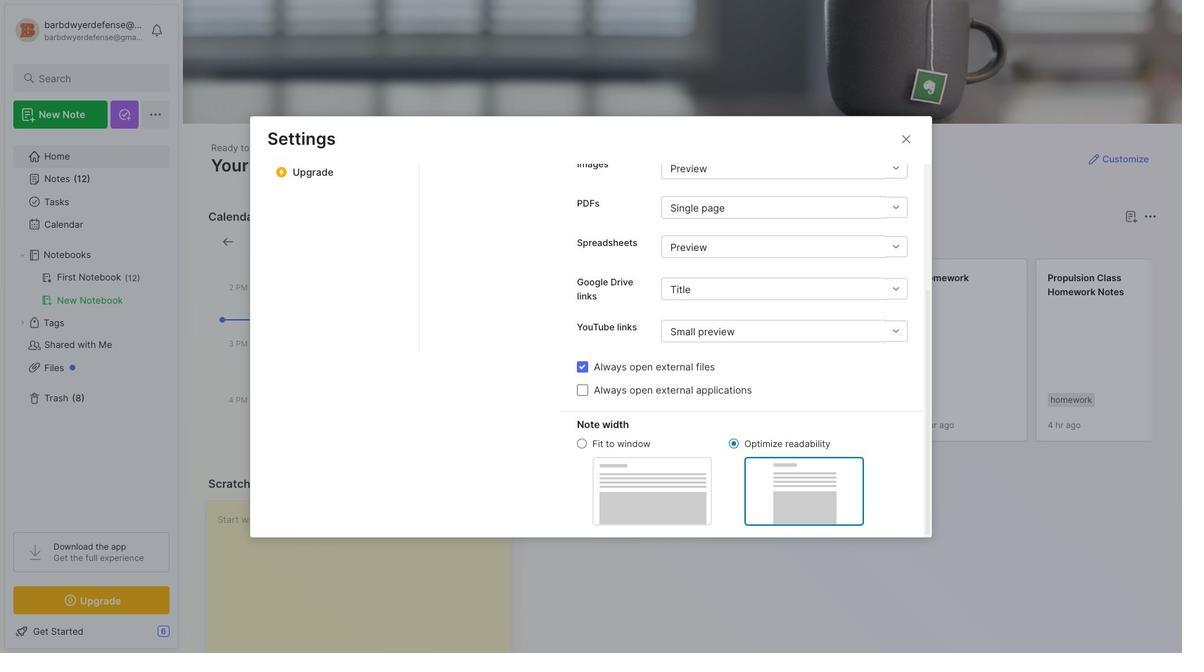 Task type: describe. For each thing, give the bounding box(es) containing it.
group inside tree
[[13, 267, 169, 312]]

Start writing… text field
[[217, 502, 511, 654]]

Choose default view option for PDFs field
[[661, 196, 908, 219]]

tree inside main element
[[5, 137, 178, 520]]

expand tags image
[[18, 319, 27, 327]]

Choose default view option for Images field
[[661, 157, 908, 179]]

Choose default view option for Google Drive links field
[[661, 278, 908, 300]]

2 tab from the left
[[579, 234, 636, 251]]

close image
[[898, 131, 915, 147]]

Choose default view option for Spreadsheets field
[[661, 236, 908, 258]]

expand notebooks image
[[18, 251, 27, 260]]



Task type: locate. For each thing, give the bounding box(es) containing it.
None radio
[[729, 439, 739, 449]]

tree
[[5, 137, 178, 520]]

tab list
[[419, 0, 560, 351], [532, 234, 1155, 251]]

group
[[13, 267, 169, 312]]

none search field inside main element
[[39, 70, 157, 87]]

None checkbox
[[577, 361, 588, 373], [577, 385, 588, 396], [577, 361, 588, 373], [577, 385, 588, 396]]

Choose default view option for YouTube links field
[[661, 320, 908, 343]]

main element
[[0, 0, 183, 654]]

None radio
[[577, 439, 587, 449]]

1 tab from the left
[[532, 234, 574, 251]]

Search text field
[[39, 72, 157, 85]]

option group
[[577, 438, 864, 526]]

tab
[[532, 234, 574, 251], [579, 234, 636, 251]]

0 horizontal spatial tab
[[532, 234, 574, 251]]

row group
[[529, 259, 1182, 450]]

None search field
[[39, 70, 157, 87]]

1 horizontal spatial tab
[[579, 234, 636, 251]]



Task type: vqa. For each thing, say whether or not it's contained in the screenshot.
bottommost the tasks
no



